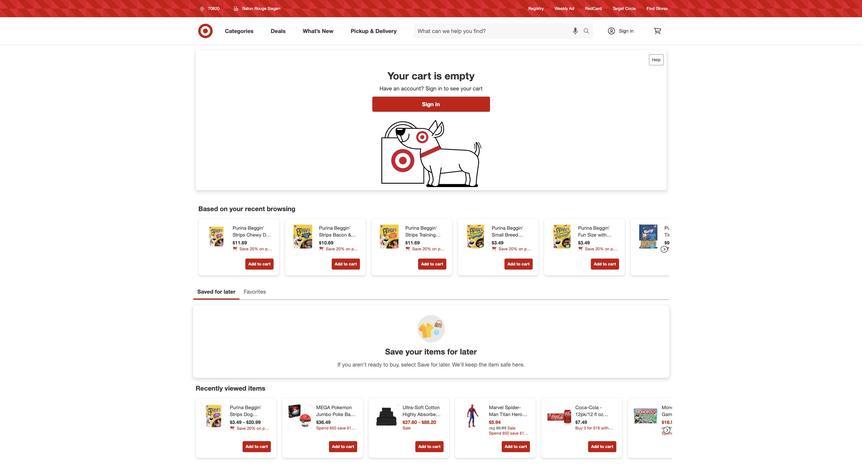 Task type: describe. For each thing, give the bounding box(es) containing it.
small
[[492, 232, 504, 238]]

search
[[580, 28, 597, 35]]

ultra-
[[402, 405, 415, 411]]

$7.49
[[575, 420, 587, 425]]

marvel spider- man titan hero series spider- man 12" action figure
[[489, 405, 522, 438]]

0 vertical spatial spider-
[[505, 405, 521, 411]]

mega
[[316, 405, 330, 411]]

treats down $3.49 - $20.99
[[240, 431, 251, 436]]

circle
[[625, 6, 636, 11]]

litter for purina beggin' strips chewy dog training treats original with pork and bacon dog treats - 25oz pouch
[[263, 251, 271, 257]]

purina beggin' strips training treats pork, bacon & cheese flavors dog treats - 25oz link
[[405, 225, 445, 265]]

purina beggin' small breed chewy dog treats original with bacon - 6oz
[[492, 225, 531, 259]]

treats for treats
[[416, 251, 426, 257]]

cola
[[589, 405, 599, 411]]

chewy inside purina beggin' small breed chewy dog treats original with bacon - 6oz
[[492, 239, 507, 245]]

redcard
[[585, 6, 602, 11]]

aren't
[[352, 361, 367, 368]]

purina busy bone tiny chewy pork flavor dog treats - 30ct
[[664, 225, 703, 252]]

add for purina beggin' strips bacon & beef flavor chewy dog treats - 25oz
[[335, 262, 342, 267]]

mega pokemon jumbo poke ball building set - 303pcs
[[316, 405, 353, 431]]

bacon inside purina beggin' small breed chewy dog treats original with bacon - 6oz
[[492, 253, 506, 259]]

1 man from the top
[[489, 412, 498, 418]]

food, for bacon
[[232, 251, 242, 257]]

save for purina beggin' strips dog training treats with bacon chewy dog treats
[[237, 426, 246, 431]]

saved for later
[[197, 288, 235, 295]]

save right select at the left
[[417, 361, 429, 368]]

purina busy bone tiny chewy pork flavor dog treats - 30ct link
[[664, 225, 704, 252]]

20% for training
[[250, 246, 258, 251]]

to for purina beggin' small breed chewy dog treats original with bacon - 6oz
[[516, 262, 520, 267]]

original for $11.69
[[232, 246, 249, 252]]

1 vertical spatial spider-
[[504, 419, 520, 424]]

pork,
[[419, 239, 431, 245]]

add for coca-cola - 12pk/12 fl oz cans
[[591, 444, 599, 449]]

target circle
[[613, 6, 636, 11]]

$11.69 for training
[[232, 240, 247, 246]]

ready
[[368, 361, 382, 368]]

busy
[[679, 225, 690, 231]]

save 20% on pet food, treats and litter for 25oz
[[319, 246, 357, 257]]

rouge
[[254, 6, 266, 11]]

sign in button
[[372, 97, 490, 112]]

- inside the $37.80 - $88.20 sale
[[418, 420, 420, 425]]

flavor for $10.69
[[330, 239, 343, 245]]

add for purina beggin' strips dog training treats with bacon chewy dog treats
[[245, 444, 253, 449]]

sign in link
[[601, 23, 644, 39]]

litter for purina busy bone tiny chewy pork flavor dog treats - 30ct
[[695, 251, 703, 257]]

monopoly board game link
[[662, 404, 701, 418]]

add to cart button for marvel spider- man titan hero series spider- man 12" action figure
[[501, 441, 530, 452]]

strips for chewy
[[232, 232, 245, 238]]

fl
[[594, 412, 597, 418]]

2 man from the top
[[489, 425, 498, 431]]

and for purina busy bone tiny chewy pork flavor dog treats - 30ct
[[687, 251, 694, 257]]

highly
[[402, 412, 416, 418]]

training inside purina beggin' strips chewy dog training treats original with pork and bacon dog treats - 25oz pouch
[[232, 239, 249, 245]]

add for purina beggin' strips training treats pork, bacon & cheese flavors dog treats - 25oz
[[421, 262, 429, 267]]

dog inside purina beggin' small breed chewy dog treats original with bacon - 6oz
[[508, 239, 517, 245]]

figure
[[489, 432, 502, 438]]

purina beggin' strips bacon & beef flavor chewy dog treats - 25oz link
[[319, 225, 358, 259]]

poke
[[332, 412, 343, 418]]

$5.94
[[489, 420, 501, 425]]

treats for -
[[589, 251, 599, 257]]

$3.49 - $20.99
[[230, 420, 261, 425]]

save for purina beggin' fun size with bacon & cheese chewy dog treats - 6oz
[[585, 246, 594, 251]]

- inside 'purina beggin' strips training treats pork, bacon & cheese flavors dog treats - 25oz'
[[419, 260, 421, 265]]

save 20% on pet food, treats and litter for bacon
[[232, 246, 271, 257]]

account?
[[401, 85, 424, 92]]

cart for coca-cola - 12pk/12 fl oz cans
[[605, 444, 613, 449]]

nile
[[420, 432, 428, 438]]

cotton
[[425, 405, 440, 411]]

flavor for $9.99
[[664, 239, 677, 245]]

categories
[[225, 27, 254, 34]]

your
[[388, 70, 409, 82]]

6oz inside purina beggin' small breed chewy dog treats original with bacon - 6oz
[[510, 253, 518, 259]]

your inside your cart is empty have an account? sign in to see your cart
[[461, 85, 471, 92]]

$16.99
[[662, 420, 676, 425]]

purina beggin' strips bacon & beef flavor chewy dog treats - 25oz
[[319, 225, 358, 259]]

soft
[[415, 405, 424, 411]]

save for purina busy bone tiny chewy pork flavor dog treats - 30ct
[[671, 246, 680, 251]]

$37.80 - $88.20 sale
[[402, 420, 436, 431]]

cans
[[575, 419, 586, 424]]

and for purina beggin' strips bacon & beef flavor chewy dog treats - 25oz
[[341, 251, 348, 257]]

bacon inside purina beggin' strips chewy dog training treats original with pork and bacon dog treats - 25oz pouch
[[242, 253, 256, 259]]

pet for purina beggin' strips bacon & beef flavor chewy dog treats - 25oz
[[351, 246, 357, 251]]

purina for training
[[405, 225, 419, 231]]

ball
[[344, 412, 353, 418]]

monopoly board game
[[662, 405, 698, 418]]

on for purina beggin' strips dog training treats with bacon chewy dog treats
[[256, 426, 261, 431]]

0 vertical spatial in
[[630, 28, 634, 34]]

$3.49 for small
[[492, 240, 503, 246]]

baton rouge siegen
[[242, 6, 280, 11]]

add to cart for mega pokemon jumbo poke ball building set - 303pcs
[[332, 444, 354, 449]]

sets
[[431, 425, 441, 431]]

coca-
[[575, 405, 589, 411]]

purina for chewy
[[232, 225, 246, 231]]

with inside purina beggin' small breed chewy dog treats original with bacon - 6oz
[[510, 246, 518, 252]]

cart for purina beggin' strips bacon & beef flavor chewy dog treats - 25oz
[[349, 262, 357, 267]]

with inside purina beggin' fun size with bacon & cheese chewy dog treats - 6oz
[[598, 232, 607, 238]]

reg for $5.94
[[489, 426, 495, 431]]

beef
[[319, 239, 329, 245]]

on for purina beggin' strips chewy dog training treats original with pork and bacon dog treats - 25oz pouch
[[259, 246, 264, 251]]

cart for mega pokemon jumbo poke ball building set - 303pcs
[[346, 444, 354, 449]]

save for purina beggin' strips bacon & beef flavor chewy dog treats - 25oz
[[326, 246, 335, 251]]

chewy inside purina beggin' strips bacon & beef flavor chewy dog treats - 25oz
[[319, 246, 334, 252]]

building
[[316, 419, 334, 424]]

what's
[[303, 27, 320, 34]]

pet for purina beggin' strips training treats pork, bacon & cheese flavors dog treats - 25oz
[[438, 246, 444, 251]]

purina for dog
[[230, 405, 243, 411]]

6oz inside purina beggin' fun size with bacon & cheese chewy dog treats - 6oz
[[581, 253, 589, 259]]

0 horizontal spatial later
[[224, 288, 235, 295]]

empty cart bullseye image
[[379, 116, 483, 190]]

purina beggin' strips chewy dog training treats original with pork and bacon dog treats - 25oz pouch link
[[232, 225, 272, 272]]

cart for purina beggin' small breed chewy dog treats original with bacon - 6oz
[[521, 262, 529, 267]]

beggin' for breed
[[507, 225, 523, 231]]

and for purina beggin' small breed chewy dog treats original with bacon - 6oz
[[514, 251, 521, 257]]

add to cart for purina beggin' strips training treats pork, bacon & cheese flavors dog treats - 25oz
[[421, 262, 443, 267]]

in inside button
[[435, 101, 440, 108]]

bone
[[691, 225, 703, 231]]

cart for purina beggin' strips dog training treats with bacon chewy dog treats
[[260, 444, 268, 449]]

registry
[[528, 6, 544, 11]]

add to cart button for ultra-soft cotton highly absorbent solid quick- drying towel sets by blue nile mills
[[415, 441, 443, 452]]

training inside 'purina beggin' strips training treats pork, bacon & cheese flavors dog treats - 25oz'
[[419, 232, 436, 238]]

here.
[[512, 361, 525, 368]]

save 20% on pet food, treats and litter down $3.49 - $20.99
[[230, 426, 268, 436]]

add to cart button for mega pokemon jumbo poke ball building set - 303pcs
[[329, 441, 357, 452]]

on for purina busy bone tiny chewy pork flavor dog treats - 30ct
[[691, 246, 696, 251]]

target
[[613, 6, 624, 11]]

beggin' for dog
[[245, 405, 261, 411]]

we'll
[[452, 361, 464, 368]]

litter for purina beggin' strips dog training treats with bacon chewy dog treats
[[260, 431, 268, 436]]

to for purina beggin' strips training treats pork, bacon & cheese flavors dog treats - 25oz
[[430, 262, 434, 267]]

purina for breed
[[492, 225, 505, 231]]

pet for purina beggin' strips dog training treats with bacon chewy dog treats
[[262, 426, 268, 431]]

to inside your cart is empty have an account? sign in to see your cart
[[444, 85, 449, 92]]

treats for 6oz
[[502, 251, 513, 257]]

weekly
[[555, 6, 568, 11]]

to left buy,
[[383, 361, 388, 368]]

20% for treats
[[247, 426, 255, 431]]

beggin' for training
[[420, 225, 437, 231]]

0 horizontal spatial $3.49
[[230, 420, 241, 425]]

select
[[401, 361, 416, 368]]

find stores link
[[647, 6, 668, 12]]

treats inside purina busy bone tiny chewy pork flavor dog treats - 30ct
[[689, 239, 702, 245]]

add to cart button for purina beggin' small breed chewy dog treats original with bacon - 6oz
[[504, 259, 533, 270]]

save 20% on pet food, treats and litter for 6oz
[[492, 246, 530, 257]]

pet for purina beggin' strips chewy dog training treats original with pork and bacon dog treats - 25oz pouch
[[265, 246, 271, 251]]

on for purina beggin' strips bacon & beef flavor chewy dog treats - 25oz
[[346, 246, 350, 251]]

based
[[198, 205, 218, 213]]

save for purina beggin' strips chewy dog training treats original with pork and bacon dog treats - 25oz pouch
[[239, 246, 248, 251]]

baton rouge siegen button
[[230, 2, 285, 15]]

cart for purina beggin' fun size with bacon & cheese chewy dog treats - 6oz
[[608, 262, 616, 267]]

later.
[[439, 361, 451, 368]]

beggin' for size
[[593, 225, 610, 231]]

drying
[[402, 425, 417, 431]]

add to cart button for purina beggin' strips bacon & beef flavor chewy dog treats - 25oz
[[331, 259, 360, 270]]

mills
[[430, 432, 439, 438]]

pickup & delivery link
[[345, 23, 405, 39]]

20% for pork
[[681, 246, 690, 251]]

bacon inside 'purina beggin' strips training treats pork, bacon & cheese flavors dog treats - 25oz'
[[405, 246, 419, 252]]

25oz inside purina beggin' strips chewy dog training treats original with pork and bacon dog treats - 25oz pouch
[[250, 260, 260, 265]]

20% for dog
[[509, 246, 517, 251]]

dog inside 'purina beggin' strips training treats pork, bacon & cheese flavors dog treats - 25oz'
[[422, 253, 431, 259]]

strips for bacon
[[319, 232, 331, 238]]

bacon inside purina beggin' strips dog training treats with bacon chewy dog treats
[[240, 425, 254, 431]]

and for purina beggin' strips dog training treats with bacon chewy dog treats
[[252, 431, 259, 436]]

on for purina beggin' strips training treats pork, bacon & cheese flavors dog treats - 25oz
[[432, 246, 437, 251]]

you
[[342, 361, 351, 368]]

delivery
[[375, 27, 397, 34]]

titan
[[500, 412, 510, 418]]

litter for purina beggin' strips bacon & beef flavor chewy dog treats - 25oz
[[349, 251, 357, 257]]

your cart is empty have an account? sign in to see your cart
[[379, 70, 483, 92]]

sign in inside button
[[422, 101, 440, 108]]

ad
[[569, 6, 574, 11]]

- inside purina beggin' fun size with bacon & cheese chewy dog treats - 6oz
[[578, 253, 580, 259]]

favorites
[[244, 288, 266, 295]]

treats inside purina beggin' fun size with bacon & cheese chewy dog treats - 6oz
[[605, 246, 617, 252]]

purina beggin' small breed chewy dog treats original with bacon - 6oz link
[[492, 225, 531, 259]]

by
[[402, 432, 408, 438]]

& inside purina beggin' strips bacon & beef flavor chewy dog treats - 25oz
[[348, 232, 351, 238]]

- inside purina beggin' strips bacon & beef flavor chewy dog treats - 25oz
[[319, 253, 321, 259]]

to for mega pokemon jumbo poke ball building set - 303pcs
[[341, 444, 345, 449]]

add for purina beggin' strips chewy dog training treats original with pork and bacon dog treats - 25oz pouch
[[248, 262, 256, 267]]

chewy inside purina busy bone tiny chewy pork flavor dog treats - 30ct
[[675, 232, 690, 238]]

weekly ad link
[[555, 6, 574, 12]]

add for mega pokemon jumbo poke ball building set - 303pcs
[[332, 444, 340, 449]]

70820
[[208, 6, 220, 11]]

litter for purina beggin' strips training treats pork, bacon & cheese flavors dog treats - 25oz
[[436, 251, 444, 257]]

add to cart for purina beggin' strips chewy dog training treats original with pork and bacon dog treats - 25oz pouch
[[248, 262, 270, 267]]

cheese inside purina beggin' fun size with bacon & cheese chewy dog treats - 6oz
[[598, 239, 614, 245]]

0 vertical spatial for
[[215, 288, 222, 295]]

board
[[684, 405, 698, 411]]

save for purina beggin' strips training treats pork, bacon & cheese flavors dog treats - 25oz
[[412, 246, 421, 251]]



Task type: locate. For each thing, give the bounding box(es) containing it.
20% for pork,
[[422, 246, 431, 251]]

$19.99
[[669, 426, 681, 431]]

chewy inside purina beggin' strips chewy dog training treats original with pork and bacon dog treats - 25oz pouch
[[246, 232, 261, 238]]

treats down $10.69
[[329, 251, 340, 257]]

is
[[434, 70, 442, 82]]

mega pokemon jumbo poke ball building set - 303pcs link
[[316, 404, 356, 431]]

flavor inside purina beggin' strips bacon & beef flavor chewy dog treats - 25oz
[[330, 239, 343, 245]]

6oz
[[510, 253, 518, 259], [581, 253, 589, 259]]

strips for dog
[[230, 412, 242, 418]]

set
[[335, 419, 342, 424]]

save 20% on pet food, treats and litter down pork,
[[405, 246, 444, 257]]

add for purina beggin' small breed chewy dog treats original with bacon - 6oz
[[507, 262, 515, 267]]

purina busy bone tiny chewy pork flavor dog treats - 30ct image
[[636, 225, 660, 249], [636, 225, 660, 249]]

later right saved
[[224, 288, 235, 295]]

chewy down $3.49 - $20.99
[[230, 432, 245, 438]]

save for purina beggin' small breed chewy dog treats original with bacon - 6oz
[[499, 246, 508, 251]]

strips for training
[[405, 232, 418, 238]]

reg inside $16.99 reg $19.99
[[662, 426, 668, 431]]

& inside purina beggin' fun size with bacon & cheese chewy dog treats - 6oz
[[593, 239, 596, 245]]

dog inside purina beggin' strips bacon & beef flavor chewy dog treats - 25oz
[[335, 246, 344, 252]]

$16.99 reg $19.99
[[662, 420, 681, 431]]

and for purina beggin' strips chewy dog training treats original with pork and bacon dog treats - 25oz pouch
[[255, 251, 262, 257]]

cheese inside 'purina beggin' strips training treats pork, bacon & cheese flavors dog treats - 25oz'
[[425, 246, 441, 252]]

add to cart button for purina beggin' strips chewy dog training treats original with pork and bacon dog treats - 25oz pouch
[[245, 259, 273, 270]]

add to cart button down oz
[[588, 441, 616, 452]]

have
[[379, 85, 392, 92]]

pickup
[[351, 27, 369, 34]]

sign down target circle "link"
[[619, 28, 629, 34]]

add down $20.99
[[245, 444, 253, 449]]

treats
[[250, 239, 263, 245], [405, 239, 418, 245], [518, 239, 531, 245], [689, 239, 702, 245], [345, 246, 358, 252], [605, 246, 617, 252], [232, 260, 245, 265], [405, 260, 418, 265], [248, 419, 260, 424], [256, 432, 269, 438]]

$3.49 down small
[[492, 240, 503, 246]]

0 horizontal spatial items
[[248, 384, 265, 392]]

1 horizontal spatial pork
[[691, 232, 701, 238]]

strips up $3.49 - $20.99
[[230, 412, 242, 418]]

1 6oz from the left
[[510, 253, 518, 259]]

add down pork,
[[421, 262, 429, 267]]

purina beggin' strips training treats pork, bacon & cheese flavors dog treats - 25oz image
[[377, 225, 401, 249], [377, 225, 401, 249]]

1 horizontal spatial later
[[460, 347, 477, 356]]

action
[[508, 425, 522, 431]]

to left see
[[444, 85, 449, 92]]

2 vertical spatial training
[[230, 419, 246, 424]]

to for coca-cola - 12pk/12 fl oz cans
[[600, 444, 604, 449]]

purina beggin' strips bacon & beef flavor chewy dog treats - 25oz image
[[291, 225, 315, 249], [291, 225, 315, 249]]

reg down $5.94
[[489, 426, 495, 431]]

2 flavor from the left
[[664, 239, 677, 245]]

save
[[239, 246, 248, 251], [326, 246, 335, 251], [412, 246, 421, 251], [499, 246, 508, 251], [585, 246, 594, 251], [671, 246, 680, 251], [385, 347, 403, 356], [417, 361, 429, 368], [237, 426, 246, 431]]

sign inside button
[[422, 101, 434, 108]]

pet for purina busy bone tiny chewy pork flavor dog treats - 30ct
[[697, 246, 703, 251]]

0 horizontal spatial 6oz
[[510, 253, 518, 259]]

1 horizontal spatial sale
[[507, 426, 515, 431]]

sign
[[619, 28, 629, 34], [426, 85, 437, 92], [422, 101, 434, 108]]

sale for $37.80
[[402, 426, 411, 431]]

- inside purina beggin' strips chewy dog training treats original with pork and bacon dog treats - 25oz pouch
[[247, 260, 249, 265]]

training
[[419, 232, 436, 238], [232, 239, 249, 245], [230, 419, 246, 424]]

browsing
[[267, 205, 295, 213]]

save 20% on pet food, treats and litter up pouch
[[232, 246, 271, 257]]

man up series on the right bottom of the page
[[489, 412, 498, 418]]

litter for purina beggin' small breed chewy dog treats original with bacon - 6oz
[[522, 251, 530, 257]]

monopoly
[[662, 405, 683, 411]]

0 horizontal spatial pork
[[261, 246, 271, 252]]

1 horizontal spatial flavor
[[664, 239, 677, 245]]

treats
[[243, 251, 253, 257], [329, 251, 340, 257], [416, 251, 426, 257], [502, 251, 513, 257], [589, 251, 599, 257], [675, 251, 685, 257], [240, 431, 251, 436]]

for left later.
[[431, 361, 438, 368]]

0 vertical spatial pork
[[691, 232, 701, 238]]

reg for $16.99
[[662, 426, 668, 431]]

for up the we'll
[[447, 347, 458, 356]]

purina for bacon
[[319, 225, 333, 231]]

0 horizontal spatial 25oz
[[250, 260, 260, 265]]

2 horizontal spatial for
[[447, 347, 458, 356]]

25oz down $10.69
[[322, 253, 332, 259]]

0 vertical spatial your
[[461, 85, 471, 92]]

2 reg from the left
[[662, 426, 668, 431]]

0 horizontal spatial for
[[215, 288, 222, 295]]

items for viewed
[[248, 384, 265, 392]]

in down is
[[438, 85, 442, 92]]

add for ultra-soft cotton highly absorbent solid quick- drying towel sets by blue nile mills
[[418, 444, 426, 449]]

mega pokemon jumbo poke ball building set - 303pcs image
[[288, 404, 312, 429], [288, 404, 312, 429]]

1 vertical spatial pork
[[261, 246, 271, 252]]

12pk/12
[[575, 412, 593, 418]]

purina beggin' strips training treats pork, bacon & cheese flavors dog treats - 25oz
[[405, 225, 441, 265]]

1 horizontal spatial your
[[406, 347, 422, 356]]

$11.69 up flavors
[[405, 240, 420, 246]]

1 vertical spatial later
[[460, 347, 477, 356]]

sale inside the $37.80 - $88.20 sale
[[402, 426, 411, 431]]

strips inside 'purina beggin' strips training treats pork, bacon & cheese flavors dog treats - 25oz'
[[405, 232, 418, 238]]

&
[[370, 27, 374, 34], [348, 232, 351, 238], [593, 239, 596, 245], [421, 246, 424, 252]]

pork inside purina beggin' strips chewy dog training treats original with pork and bacon dog treats - 25oz pouch
[[261, 246, 271, 252]]

add to cart down $20.99
[[245, 444, 268, 449]]

your right see
[[461, 85, 471, 92]]

sign in down target circle "link"
[[619, 28, 634, 34]]

add to cart button for purina beggin' fun size with bacon & cheese chewy dog treats - 6oz
[[591, 259, 619, 270]]

cheese
[[598, 239, 614, 245], [425, 246, 441, 252]]

1 horizontal spatial 25oz
[[322, 253, 332, 259]]

save down size
[[585, 246, 594, 251]]

add to cart button down purina beggin' strips bacon & beef flavor chewy dog treats - 25oz
[[331, 259, 360, 270]]

flavor right beef
[[330, 239, 343, 245]]

$3.49 for fun
[[578, 240, 590, 246]]

sale right 12"
[[507, 426, 515, 431]]

beggin' inside purina beggin' small breed chewy dog treats original with bacon - 6oz
[[507, 225, 523, 231]]

purina inside purina beggin' fun size with bacon & cheese chewy dog treats - 6oz
[[578, 225, 592, 231]]

save 20% on pet food, treats and litter down $10.69
[[319, 246, 357, 257]]

recently viewed items
[[196, 384, 265, 392]]

purina inside 'purina beggin' strips training treats pork, bacon & cheese flavors dog treats - 25oz'
[[405, 225, 419, 231]]

based on your recent browsing
[[198, 205, 295, 213]]

for right saved
[[215, 288, 222, 295]]

1 vertical spatial man
[[489, 425, 498, 431]]

add down the 303pcs
[[332, 444, 340, 449]]

save up buy,
[[385, 347, 403, 356]]

add to cart button down purina beggin' small breed chewy dog treats original with bacon - 6oz
[[504, 259, 533, 270]]

add to cart down action
[[505, 444, 527, 449]]

1 horizontal spatial cheese
[[598, 239, 614, 245]]

12"
[[500, 425, 507, 431]]

add to cart down nile
[[418, 444, 440, 449]]

marvel
[[489, 405, 503, 411]]

beggin' for chewy
[[248, 225, 264, 231]]

purina beggin' strips chewy dog training treats original with pork and bacon dog treats - 25oz pouch image
[[204, 225, 228, 249], [204, 225, 228, 249]]

6oz down breed
[[510, 253, 518, 259]]

2 sale from the left
[[507, 426, 515, 431]]

add to cart button for purina beggin' strips dog training treats with bacon chewy dog treats
[[242, 441, 271, 452]]

0 vertical spatial later
[[224, 288, 235, 295]]

recently
[[196, 384, 223, 392]]

on
[[220, 205, 228, 213], [259, 246, 264, 251], [346, 246, 350, 251], [432, 246, 437, 251], [518, 246, 523, 251], [605, 246, 609, 251], [691, 246, 696, 251], [256, 426, 261, 431]]

25oz inside 'purina beggin' strips training treats pork, bacon & cheese flavors dog treats - 25oz'
[[423, 260, 433, 265]]

- inside purina busy bone tiny chewy pork flavor dog treats - 30ct
[[664, 246, 666, 252]]

spider- up action
[[504, 419, 520, 424]]

purina beggin' strips dog training treats with bacon chewy dog treats image
[[202, 404, 226, 429], [202, 404, 226, 429]]

1 vertical spatial your
[[229, 205, 243, 213]]

treats down breed
[[502, 251, 513, 257]]

0 horizontal spatial original
[[232, 246, 249, 252]]

1 vertical spatial for
[[447, 347, 458, 356]]

0 vertical spatial training
[[419, 232, 436, 238]]

- inside purina beggin' small breed chewy dog treats original with bacon - 6oz
[[507, 253, 509, 259]]

categories link
[[219, 23, 262, 39]]

reg inside $5.94 reg $6.99 sale
[[489, 426, 495, 431]]

sale for $5.94
[[507, 426, 515, 431]]

2 horizontal spatial $3.49
[[578, 240, 590, 246]]

0 horizontal spatial $11.69
[[232, 240, 247, 246]]

flavors
[[405, 253, 421, 259]]

dog inside purina busy bone tiny chewy pork flavor dog treats - 30ct
[[679, 239, 688, 245]]

siegen
[[268, 6, 280, 11]]

What can we help you find? suggestions appear below search field
[[414, 23, 585, 39]]

20% for beef
[[336, 246, 344, 251]]

viewed
[[225, 384, 246, 392]]

strips up beef
[[319, 232, 331, 238]]

purina beggin' small breed chewy dog treats original with bacon - 6oz image
[[463, 225, 488, 249], [463, 225, 488, 249]]

add to cart button down action
[[501, 441, 530, 452]]

to for ultra-soft cotton highly absorbent solid quick- drying towel sets by blue nile mills
[[427, 444, 431, 449]]

add to cart for marvel spider- man titan hero series spider- man 12" action figure
[[505, 444, 527, 449]]

purina up fun
[[578, 225, 592, 231]]

beggin' inside 'purina beggin' strips training treats pork, bacon & cheese flavors dog treats - 25oz'
[[420, 225, 437, 231]]

dog
[[263, 232, 271, 238], [508, 239, 517, 245], [679, 239, 688, 245], [335, 246, 344, 252], [594, 246, 603, 252], [257, 253, 266, 259], [422, 253, 431, 259], [244, 412, 253, 418], [246, 432, 255, 438]]

add to cart button up favorites
[[245, 259, 273, 270]]

coca-cola - 12pk/12 fl oz cans
[[575, 405, 603, 424]]

add
[[248, 262, 256, 267], [335, 262, 342, 267], [421, 262, 429, 267], [507, 262, 515, 267], [594, 262, 602, 267], [245, 444, 253, 449], [332, 444, 340, 449], [418, 444, 426, 449], [505, 444, 512, 449], [591, 444, 599, 449]]

- inside mega pokemon jumbo poke ball building set - 303pcs
[[344, 419, 345, 424]]

treats for 25oz
[[329, 251, 340, 257]]

food, for treats
[[405, 251, 415, 257]]

purina inside purina beggin' strips dog training treats with bacon chewy dog treats
[[230, 405, 243, 411]]

treats for bacon
[[243, 251, 253, 257]]

to for marvel spider- man titan hero series spider- man 12" action figure
[[514, 444, 518, 449]]

on for purina beggin' fun size with bacon & cheese chewy dog treats - 6oz
[[605, 246, 609, 251]]

25oz inside purina beggin' strips bacon & beef flavor chewy dog treats - 25oz
[[322, 253, 332, 259]]

with inside purina beggin' strips chewy dog training treats original with pork and bacon dog treats - 25oz pouch
[[250, 246, 259, 252]]

1 vertical spatial cheese
[[425, 246, 441, 252]]

save down small
[[499, 246, 508, 251]]

ultra-soft cotton highly absorbent solid quick-drying towel sets by blue nile mills image
[[374, 404, 398, 429], [374, 404, 398, 429]]

to down nile
[[427, 444, 431, 449]]

food, for 25oz
[[319, 251, 328, 257]]

saved
[[197, 288, 213, 295]]

2 6oz from the left
[[581, 253, 589, 259]]

save 20% on pet food, treats and litter down breed
[[492, 246, 530, 257]]

purina beggin' strips dog training treats with bacon chewy dog treats link
[[230, 404, 269, 438]]

add to cart down the set
[[332, 444, 354, 449]]

strips inside purina beggin' strips dog training treats with bacon chewy dog treats
[[230, 412, 242, 418]]

and inside purina beggin' strips chewy dog training treats original with pork and bacon dog treats - 25oz pouch
[[232, 253, 241, 259]]

to
[[444, 85, 449, 92], [257, 262, 261, 267], [344, 262, 348, 267], [430, 262, 434, 267], [516, 262, 520, 267], [603, 262, 607, 267], [383, 361, 388, 368], [254, 444, 258, 449], [341, 444, 345, 449], [427, 444, 431, 449], [514, 444, 518, 449], [600, 444, 604, 449]]

0 vertical spatial items
[[424, 347, 445, 356]]

2 vertical spatial sign
[[422, 101, 434, 108]]

1 horizontal spatial for
[[431, 361, 438, 368]]

add to cart for purina beggin' strips bacon & beef flavor chewy dog treats - 25oz
[[335, 262, 357, 267]]

pet
[[265, 246, 271, 251], [351, 246, 357, 251], [438, 246, 444, 251], [524, 246, 530, 251], [611, 246, 617, 251], [697, 246, 703, 251], [262, 426, 268, 431]]

1 vertical spatial items
[[248, 384, 265, 392]]

2 horizontal spatial 25oz
[[423, 260, 433, 265]]

chewy down beef
[[319, 246, 334, 252]]

chewy down busy
[[675, 232, 690, 238]]

an
[[393, 85, 400, 92]]

food, for 6oz
[[492, 251, 501, 257]]

what's new
[[303, 27, 334, 34]]

add to cart
[[248, 262, 270, 267], [335, 262, 357, 267], [421, 262, 443, 267], [507, 262, 529, 267], [594, 262, 616, 267], [245, 444, 268, 449], [332, 444, 354, 449], [418, 444, 440, 449], [505, 444, 527, 449], [591, 444, 613, 449]]

later up the keep
[[460, 347, 477, 356]]

purina inside purina beggin' small breed chewy dog treats original with bacon - 6oz
[[492, 225, 505, 231]]

add down purina beggin' small breed chewy dog treats original with bacon - 6oz
[[507, 262, 515, 267]]

flavor up 30ct at right
[[664, 239, 677, 245]]

1 original from the left
[[232, 246, 249, 252]]

add to cart for ultra-soft cotton highly absorbent solid quick- drying towel sets by blue nile mills
[[418, 444, 440, 449]]

save 20% on pet food, treats and litter for treats
[[405, 246, 444, 257]]

20% for bacon
[[595, 246, 604, 251]]

chewy inside purina beggin' fun size with bacon & cheese chewy dog treats - 6oz
[[578, 246, 593, 252]]

1 vertical spatial sign
[[426, 85, 437, 92]]

2 vertical spatial your
[[406, 347, 422, 356]]

0 horizontal spatial your
[[229, 205, 243, 213]]

add to cart button down flavors
[[418, 259, 446, 270]]

in down circle
[[630, 28, 634, 34]]

& inside pickup & delivery link
[[370, 27, 374, 34]]

chewy down small
[[492, 239, 507, 245]]

1 horizontal spatial $3.49
[[492, 240, 503, 246]]

add to cart button down the set
[[329, 441, 357, 452]]

1 vertical spatial sign in
[[422, 101, 440, 108]]

save 20% on pet food, treats and litter for -
[[578, 246, 617, 257]]

treats up pouch
[[243, 251, 253, 257]]

solid
[[402, 419, 413, 424]]

0 horizontal spatial cheese
[[425, 246, 441, 252]]

chewy down fun
[[578, 246, 593, 252]]

baton
[[242, 6, 253, 11]]

25oz
[[322, 253, 332, 259], [250, 260, 260, 265], [423, 260, 433, 265]]

monopoly board game image
[[633, 404, 658, 429], [633, 404, 658, 429]]

2 horizontal spatial your
[[461, 85, 471, 92]]

pork inside purina busy bone tiny chewy pork flavor dog treats - 30ct
[[691, 232, 701, 238]]

your
[[461, 85, 471, 92], [229, 205, 243, 213], [406, 347, 422, 356]]

save down $3.49 - $20.99
[[237, 426, 246, 431]]

dog inside purina beggin' fun size with bacon & cheese chewy dog treats - 6oz
[[594, 246, 603, 252]]

stores
[[656, 6, 668, 11]]

6oz down fun
[[581, 253, 589, 259]]

to down action
[[514, 444, 518, 449]]

$10.69
[[319, 240, 333, 246]]

$5.94 reg $6.99 sale
[[489, 420, 515, 431]]

2 $11.69 from the left
[[405, 240, 420, 246]]

chewy down the recent
[[246, 232, 261, 238]]

to down purina beggin' small breed chewy dog treats original with bacon - 6oz
[[516, 262, 520, 267]]

add to cart down purina beggin' strips bacon & beef flavor chewy dog treats - 25oz
[[335, 262, 357, 267]]

0 horizontal spatial sign in
[[422, 101, 440, 108]]

original inside purina beggin' strips chewy dog training treats original with pork and bacon dog treats - 25oz pouch
[[232, 246, 249, 252]]

treats inside purina beggin' small breed chewy dog treats original with bacon - 6oz
[[518, 239, 531, 245]]

cart for marvel spider- man titan hero series spider- man 12" action figure
[[519, 444, 527, 449]]

1 flavor from the left
[[330, 239, 343, 245]]

quick-
[[415, 419, 429, 424]]

pouch
[[232, 266, 246, 272]]

0 horizontal spatial reg
[[489, 426, 495, 431]]

0 vertical spatial man
[[489, 412, 498, 418]]

for
[[215, 288, 222, 295], [447, 347, 458, 356], [431, 361, 438, 368]]

litter for purina beggin' fun size with bacon & cheese chewy dog treats - 6oz
[[608, 251, 616, 257]]

$11.69 for pork,
[[405, 240, 420, 246]]

with inside purina beggin' strips dog training treats with bacon chewy dog treats
[[230, 425, 239, 431]]

sign in down your cart is empty have an account? sign in to see your cart at the top
[[422, 101, 440, 108]]

registry link
[[528, 6, 544, 12]]

$3.49 down fun
[[578, 240, 590, 246]]

treats inside purina beggin' strips bacon & beef flavor chewy dog treats - 25oz
[[345, 246, 358, 252]]

beggin' inside purina beggin' strips dog training treats with bacon chewy dog treats
[[245, 405, 261, 411]]

0 vertical spatial sign in
[[619, 28, 634, 34]]

what's new link
[[297, 23, 342, 39]]

add to cart down purina beggin' small breed chewy dog treats original with bacon - 6oz
[[507, 262, 529, 267]]

70820 button
[[196, 2, 227, 15]]

original inside purina beggin' small breed chewy dog treats original with bacon - 6oz
[[492, 246, 508, 252]]

to for purina beggin' strips bacon & beef flavor chewy dog treats - 25oz
[[344, 262, 348, 267]]

1 reg from the left
[[489, 426, 495, 431]]

1 vertical spatial training
[[232, 239, 249, 245]]

breed
[[505, 232, 518, 238]]

marvel spider-man titan hero series spider-man 12" action figure image
[[461, 404, 485, 429], [461, 404, 485, 429]]

- inside coca-cola - 12pk/12 fl oz cans
[[600, 405, 602, 411]]

2 vertical spatial for
[[431, 361, 438, 368]]

pet for purina beggin' fun size with bacon & cheese chewy dog treats - 6oz
[[611, 246, 617, 251]]

to down the set
[[341, 444, 345, 449]]

add right pouch
[[248, 262, 256, 267]]

chewy
[[246, 232, 261, 238], [675, 232, 690, 238], [492, 239, 507, 245], [319, 246, 334, 252], [578, 246, 593, 252], [230, 432, 245, 438]]

find
[[647, 6, 655, 11]]

beggin' inside purina beggin' fun size with bacon & cheese chewy dog treats - 6oz
[[593, 225, 610, 231]]

to for purina beggin' strips chewy dog training treats original with pork and bacon dog treats - 25oz pouch
[[257, 262, 261, 267]]

beggin' inside purina beggin' strips chewy dog training treats original with pork and bacon dog treats - 25oz pouch
[[248, 225, 264, 231]]

$20.99
[[246, 420, 261, 425]]

cart for purina beggin' strips chewy dog training treats original with pork and bacon dog treats - 25oz pouch
[[262, 262, 270, 267]]

save 20% on pet food, treats and litter down size
[[578, 246, 617, 257]]

see
[[450, 85, 459, 92]]

purina for size
[[578, 225, 592, 231]]

sale inside $5.94 reg $6.99 sale
[[507, 426, 515, 431]]

add to cart for coca-cola - 12pk/12 fl oz cans
[[591, 444, 613, 449]]

add to cart down oz
[[591, 444, 613, 449]]

strips up flavors
[[405, 232, 418, 238]]

add down purina beggin' strips bacon & beef flavor chewy dog treats - 25oz
[[335, 262, 342, 267]]

sign inside your cart is empty have an account? sign in to see your cart
[[426, 85, 437, 92]]

purina up small
[[492, 225, 505, 231]]

1 horizontal spatial items
[[424, 347, 445, 356]]

man up figure
[[489, 425, 498, 431]]

$3.49 left $20.99
[[230, 420, 241, 425]]

2 vertical spatial in
[[435, 101, 440, 108]]

help
[[652, 57, 661, 62]]

purina beggin' strips chewy dog training treats original with pork and bacon dog treats - 25oz pouch
[[232, 225, 271, 272]]

1 sale from the left
[[402, 426, 411, 431]]

in down your cart is empty have an account? sign in to see your cart at the top
[[435, 101, 440, 108]]

1 $11.69 from the left
[[232, 240, 247, 246]]

to down pork,
[[430, 262, 434, 267]]

purina up flavors
[[405, 225, 419, 231]]

purina up tiny
[[664, 225, 678, 231]]

flavor
[[330, 239, 343, 245], [664, 239, 677, 245]]

add to cart button for purina beggin' strips training treats pork, bacon & cheese flavors dog treats - 25oz
[[418, 259, 446, 270]]

save down $10.69
[[326, 246, 335, 251]]

1 horizontal spatial 6oz
[[581, 253, 589, 259]]

pickup & delivery
[[351, 27, 397, 34]]

absorbent
[[417, 412, 440, 418]]

training inside purina beggin' strips dog training treats with bacon chewy dog treats
[[230, 419, 246, 424]]

purina up beef
[[319, 225, 333, 231]]

purina beggin' fun size with bacon & cheese chewy dog treats - 6oz image
[[550, 225, 574, 249], [550, 225, 574, 249]]

later
[[224, 288, 235, 295], [460, 347, 477, 356]]

recent
[[245, 205, 265, 213]]

safe
[[501, 361, 511, 368]]

save up pouch
[[239, 246, 248, 251]]

ultra-soft cotton highly absorbent solid quick- drying towel sets by blue nile mills link
[[402, 404, 442, 438]]

1 horizontal spatial original
[[492, 246, 508, 252]]

flavor inside purina busy bone tiny chewy pork flavor dog treats - 30ct
[[664, 239, 677, 245]]

original for $3.49
[[492, 246, 508, 252]]

your up select at the left
[[406, 347, 422, 356]]

coca-cola - 12pk/12 fl oz cans image
[[547, 404, 571, 429], [547, 404, 571, 429]]

1 horizontal spatial $11.69
[[405, 240, 420, 246]]

to down purina beggin' fun size with bacon & cheese chewy dog treats - 6oz
[[603, 262, 607, 267]]

food, for -
[[578, 251, 587, 257]]

treats down '$9.99'
[[675, 251, 685, 257]]

beggin'
[[248, 225, 264, 231], [334, 225, 350, 231], [420, 225, 437, 231], [507, 225, 523, 231], [593, 225, 610, 231], [245, 405, 261, 411]]

to down purina beggin' strips bacon & beef flavor chewy dog treats - 25oz
[[344, 262, 348, 267]]

add to cart button down $20.99
[[242, 441, 271, 452]]

items up the if you aren't ready to buy, select save for later. we'll keep the item safe here.
[[424, 347, 445, 356]]

pet for purina beggin' small breed chewy dog treats original with bacon - 6oz
[[524, 246, 530, 251]]

add for purina beggin' fun size with bacon & cheese chewy dog treats - 6oz
[[594, 262, 602, 267]]

purina inside purina busy bone tiny chewy pork flavor dog treats - 30ct
[[664, 225, 678, 231]]

purina inside purina beggin' strips chewy dog training treats original with pork and bacon dog treats - 25oz pouch
[[232, 225, 246, 231]]

purina down based on your recent browsing
[[232, 225, 246, 231]]

purina
[[232, 225, 246, 231], [319, 225, 333, 231], [405, 225, 419, 231], [492, 225, 505, 231], [578, 225, 592, 231], [664, 225, 678, 231], [230, 405, 243, 411]]

add for marvel spider- man titan hero series spider- man 12" action figure
[[505, 444, 512, 449]]

original
[[232, 246, 249, 252], [492, 246, 508, 252]]

bacon inside purina beggin' strips bacon & beef flavor chewy dog treats - 25oz
[[333, 232, 347, 238]]

purina inside purina beggin' strips bacon & beef flavor chewy dog treats - 25oz
[[319, 225, 333, 231]]

0 horizontal spatial flavor
[[330, 239, 343, 245]]

add to cart for purina beggin' small breed chewy dog treats original with bacon - 6oz
[[507, 262, 529, 267]]

add to cart right pouch
[[248, 262, 270, 267]]

& inside 'purina beggin' strips training treats pork, bacon & cheese flavors dog treats - 25oz'
[[421, 246, 424, 252]]

strips inside purina beggin' strips bacon & beef flavor chewy dog treats - 25oz
[[319, 232, 331, 238]]

beggin' inside purina beggin' strips bacon & beef flavor chewy dog treats - 25oz
[[334, 225, 350, 231]]

$11.69 up pouch
[[232, 240, 247, 246]]

save down '$9.99'
[[671, 246, 680, 251]]

1 horizontal spatial reg
[[662, 426, 668, 431]]

purina beggin' fun size with bacon & cheese chewy dog treats - 6oz
[[578, 225, 617, 259]]

keep
[[465, 361, 477, 368]]

your left the recent
[[229, 205, 243, 213]]

$88.20
[[422, 420, 436, 425]]

add to cart down pork,
[[421, 262, 443, 267]]

chewy inside purina beggin' strips dog training treats with bacon chewy dog treats
[[230, 432, 245, 438]]

purina beggin' strips dog training treats with bacon chewy dog treats
[[230, 405, 269, 438]]

jumbo
[[316, 412, 331, 418]]

0 vertical spatial cheese
[[598, 239, 614, 245]]

sign down account?
[[422, 101, 434, 108]]

0 vertical spatial sign
[[619, 28, 629, 34]]

strips inside purina beggin' strips chewy dog training treats original with pork and bacon dog treats - 25oz pouch
[[232, 232, 245, 238]]

litter
[[263, 251, 271, 257], [349, 251, 357, 257], [436, 251, 444, 257], [522, 251, 530, 257], [608, 251, 616, 257], [695, 251, 703, 257], [260, 431, 268, 436]]

treats down size
[[589, 251, 599, 257]]

save your items for later
[[385, 347, 477, 356]]

if you aren't ready to buy, select save for later. we'll keep the item safe here.
[[338, 361, 525, 368]]

bacon
[[333, 232, 347, 238], [578, 239, 592, 245], [405, 246, 419, 252], [242, 253, 256, 259], [492, 253, 506, 259], [240, 425, 254, 431]]

on for purina beggin' small breed chewy dog treats original with bacon - 6oz
[[518, 246, 523, 251]]

1 horizontal spatial sign in
[[619, 28, 634, 34]]

save 20% on pet food, treats and litter down '$9.99'
[[664, 246, 703, 257]]

add down fl in the bottom right of the page
[[591, 444, 599, 449]]

30ct
[[668, 246, 677, 252]]

1 vertical spatial in
[[438, 85, 442, 92]]

25oz up favorites
[[250, 260, 260, 265]]

bacon inside purina beggin' fun size with bacon & cheese chewy dog treats - 6oz
[[578, 239, 592, 245]]

in inside your cart is empty have an account? sign in to see your cart
[[438, 85, 442, 92]]

2 original from the left
[[492, 246, 508, 252]]

to down $20.99
[[254, 444, 258, 449]]

purina for tiny
[[664, 225, 678, 231]]

add to cart for purina beggin' strips dog training treats with bacon chewy dog treats
[[245, 444, 268, 449]]

find stores
[[647, 6, 668, 11]]

0 horizontal spatial sale
[[402, 426, 411, 431]]

search button
[[580, 23, 597, 40]]



Task type: vqa. For each thing, say whether or not it's contained in the screenshot.


